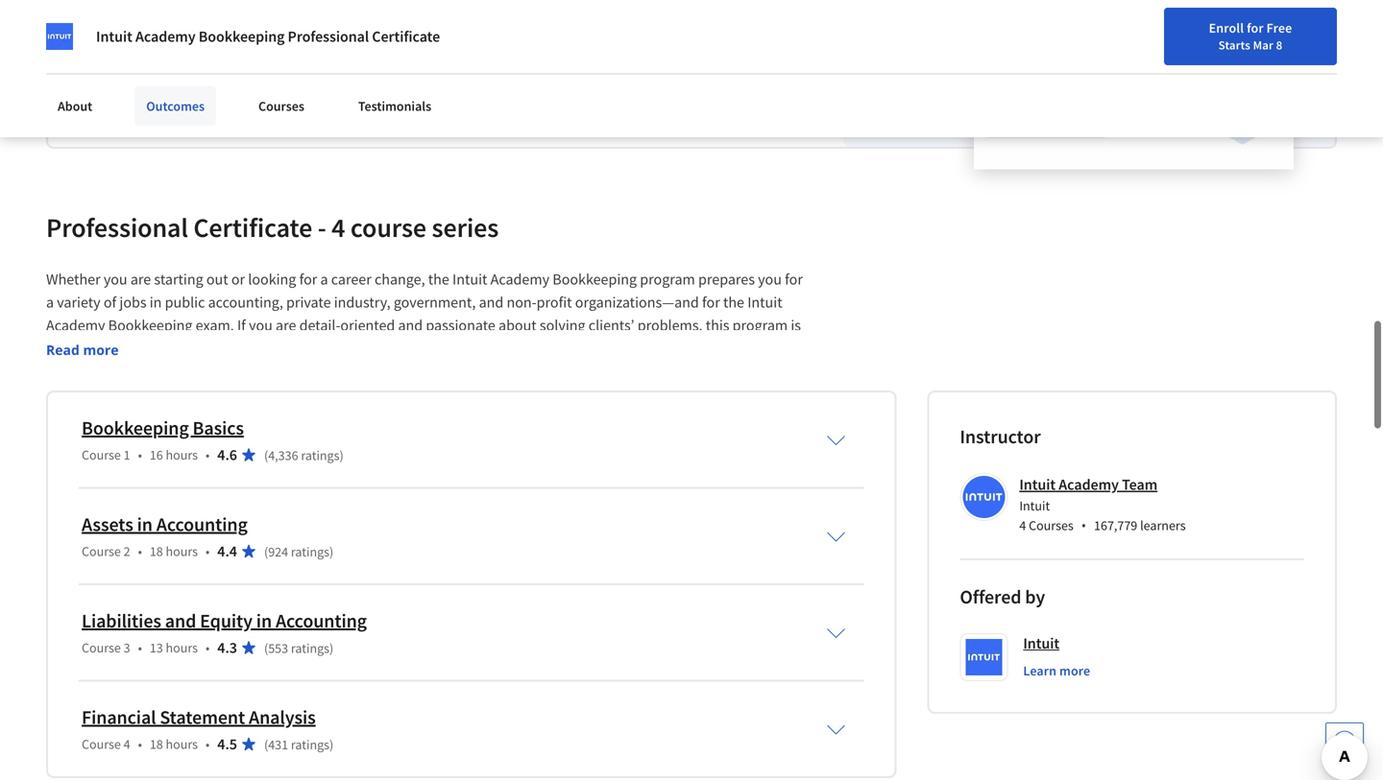 Task type: locate. For each thing, give the bounding box(es) containing it.
accounting right world
[[375, 362, 447, 382]]

non-
[[507, 293, 537, 312]]

by
[[1025, 586, 1045, 610]]

0 horizontal spatial are
[[130, 270, 151, 289]]

1 vertical spatial courses
[[1029, 518, 1074, 535]]

0 vertical spatial courses
[[258, 98, 304, 115]]

0 vertical spatial this
[[107, 68, 131, 88]]

0 vertical spatial accounting
[[376, 339, 447, 359]]

instructor
[[960, 425, 1041, 449]]

financial
[[82, 706, 156, 730]]

1 vertical spatial on
[[145, 362, 162, 382]]

( 431 ratings )
[[264, 737, 334, 754]]

whether you are starting out or looking for a career change, the intuit academy bookkeeping program prepares you for a variety of jobs in public accounting, private industry, government, and non-profit organizations—and for the intuit academy bookkeeping exam. if you are detail-oriented and passionate about solving clients' problems, this program is for you. you'll gain a foundational understanding of accounting principles and an introduction to quickbooks online through hands-on practice working with real-world accounting scenarios. upon completion, you'll be ready to take the
[[46, 270, 806, 382]]

18 for statement
[[150, 737, 163, 754]]

0 vertical spatial 18
[[150, 543, 163, 561]]

you
[[104, 270, 127, 289], [758, 270, 782, 289], [249, 316, 273, 335]]

the down prepares
[[723, 293, 744, 312]]

18 down financial
[[150, 737, 163, 754]]

bookkeeping up linkedin
[[199, 27, 285, 46]]

0 horizontal spatial of
[[104, 293, 116, 312]]

0 vertical spatial are
[[130, 270, 151, 289]]

courses
[[258, 98, 304, 115], [1029, 518, 1074, 535]]

share
[[79, 91, 116, 111]]

hours for in
[[166, 543, 198, 561]]

ratings for bookkeeping basics
[[301, 447, 340, 465]]

the right take
[[780, 362, 801, 382]]

4 inside intuit academy team intuit 4 courses • 167,779 learners
[[1020, 518, 1026, 535]]

analysis
[[249, 706, 316, 730]]

mar
[[1253, 37, 1274, 53]]

1 horizontal spatial of
[[360, 339, 373, 359]]

you'll
[[98, 339, 133, 359]]

certificate up resume,
[[372, 27, 440, 46]]

0 horizontal spatial certificate
[[193, 211, 312, 245]]

( for accounting
[[264, 544, 268, 561]]

certificate
[[234, 17, 349, 51]]

) right 553
[[330, 640, 334, 658]]

in inside whether you are starting out or looking for a career change, the intuit academy bookkeeping program prepares you for a variety of jobs in public accounting, private industry, government, and non-profit organizations—and for the intuit academy bookkeeping exam. if you are detail-oriented and passionate about solving clients' problems, this program is for you. you'll gain a foundational understanding of accounting principles and an introduction to quickbooks online through hands-on practice working with real-world accounting scenarios. upon completion, you'll be ready to take the
[[150, 293, 162, 312]]

coursera image
[[23, 54, 145, 85]]

1 horizontal spatial are
[[276, 316, 296, 335]]

outcomes
[[146, 98, 205, 115]]

testimonials
[[358, 98, 431, 115]]

your right 'find'
[[936, 61, 962, 78]]

on inside add this credential to your linkedin profile, resume, or cv share it on social media and in your performance review
[[131, 91, 148, 111]]

( right 4.6
[[264, 447, 268, 465]]

hours down assets in accounting link
[[166, 543, 198, 561]]

( for analysis
[[264, 737, 268, 754]]

4.4
[[217, 542, 237, 562]]

to up media
[[202, 68, 216, 88]]

1 vertical spatial to
[[647, 339, 661, 359]]

8
[[1276, 37, 1283, 53]]

3 course from the top
[[82, 640, 121, 657]]

1 vertical spatial program
[[733, 316, 788, 335]]

•
[[138, 447, 142, 464], [206, 447, 210, 464], [1081, 517, 1087, 535], [138, 543, 142, 561], [206, 543, 210, 561], [138, 640, 142, 657], [206, 640, 210, 657], [138, 737, 142, 754], [206, 737, 210, 754]]

academy inside intuit academy team intuit 4 courses • 167,779 learners
[[1059, 476, 1119, 495]]

0 horizontal spatial more
[[83, 341, 119, 359]]

course left 3 on the bottom left of the page
[[82, 640, 121, 657]]

professional up profile,
[[288, 27, 369, 46]]

• left 4.6
[[206, 447, 210, 464]]

more right learn
[[1060, 663, 1091, 680]]

in up 553
[[256, 610, 272, 634]]

3 hours from the top
[[166, 640, 198, 657]]

to up 'you'll'
[[647, 339, 661, 359]]

1 horizontal spatial to
[[647, 339, 661, 359]]

1 vertical spatial are
[[276, 316, 296, 335]]

• down financial
[[138, 737, 142, 754]]

on right it
[[131, 91, 148, 111]]

of down oriented
[[360, 339, 373, 359]]

( 4,336 ratings )
[[264, 447, 344, 465]]

4 down financial
[[124, 737, 130, 754]]

are up jobs
[[130, 270, 151, 289]]

completion,
[[556, 362, 633, 382]]

1 vertical spatial certificate
[[193, 211, 312, 245]]

professional up whether
[[46, 211, 188, 245]]

1 vertical spatial 18
[[150, 737, 163, 754]]

0 horizontal spatial or
[[231, 270, 245, 289]]

or right out
[[231, 270, 245, 289]]

to left take
[[733, 362, 746, 382]]

16
[[150, 447, 163, 464]]

1 horizontal spatial certificate
[[372, 27, 440, 46]]

passionate
[[426, 316, 496, 335]]

0 vertical spatial accounting
[[156, 513, 248, 537]]

career up industry,
[[331, 270, 372, 289]]

1 vertical spatial accounting
[[276, 610, 367, 634]]

ratings for assets in accounting
[[291, 544, 330, 561]]

4 hours from the top
[[166, 737, 198, 754]]

1 horizontal spatial this
[[706, 316, 730, 335]]

2 ( from the top
[[264, 544, 268, 561]]

intuit image
[[46, 23, 73, 50]]

course
[[351, 211, 427, 245]]

1 vertical spatial professional
[[46, 211, 188, 245]]

553
[[268, 640, 288, 658]]

understanding
[[263, 339, 357, 359]]

ratings for liabilities and equity in accounting
[[291, 640, 330, 658]]

1 vertical spatial or
[[231, 270, 245, 289]]

accounting up ( 553 ratings )
[[276, 610, 367, 634]]

• left 167,779
[[1081, 517, 1087, 535]]

) right 4,336
[[340, 447, 344, 465]]

through
[[46, 362, 98, 382]]

3
[[124, 640, 130, 657]]

enroll for free starts mar 8
[[1209, 19, 1292, 53]]

financial statement analysis
[[82, 706, 316, 730]]

2 horizontal spatial you
[[758, 270, 782, 289]]

practice
[[165, 362, 216, 382]]

course for liabilities and equity in accounting
[[82, 640, 121, 657]]

cv
[[430, 68, 446, 88]]

your
[[936, 61, 962, 78], [219, 68, 248, 88], [278, 91, 307, 111]]

0 vertical spatial more
[[83, 341, 119, 359]]

course left 2
[[82, 543, 121, 561]]

courses down intuit academy team link
[[1029, 518, 1074, 535]]

or inside add this credential to your linkedin profile, resume, or cv share it on social media and in your performance review
[[413, 68, 427, 88]]

0 vertical spatial or
[[413, 68, 427, 88]]

program up online
[[733, 316, 788, 335]]

1 horizontal spatial your
[[278, 91, 307, 111]]

find your new career
[[909, 61, 1029, 78]]

1 vertical spatial this
[[706, 316, 730, 335]]

organizations—and
[[575, 293, 699, 312]]

course left 1
[[82, 447, 121, 464]]

2 vertical spatial the
[[780, 362, 801, 382]]

course 3 • 13 hours •
[[82, 640, 210, 657]]

2 course from the top
[[82, 543, 121, 561]]

social
[[151, 91, 188, 111]]

• left 4.4
[[206, 543, 210, 561]]

0 vertical spatial certificate
[[372, 27, 440, 46]]

you up jobs
[[104, 270, 127, 289]]

you right prepares
[[758, 270, 782, 289]]

) right the 431
[[330, 737, 334, 754]]

for
[[31, 10, 52, 29]]

( down analysis
[[264, 737, 268, 754]]

outcomes link
[[135, 86, 216, 126]]

ratings right 924
[[291, 544, 330, 561]]

take
[[749, 362, 777, 382]]

your down linkedin
[[278, 91, 307, 111]]

and up course 3 • 13 hours • in the bottom of the page
[[165, 610, 196, 634]]

a
[[137, 17, 151, 51], [320, 270, 328, 289], [46, 293, 54, 312], [167, 339, 174, 359]]

program up organizations—and
[[640, 270, 695, 289]]

courses inside intuit academy team intuit 4 courses • 167,779 learners
[[1029, 518, 1074, 535]]

167,779
[[1094, 518, 1138, 535]]

intuit academy team link
[[1020, 476, 1158, 495]]

in down linkedin
[[262, 91, 275, 111]]

in right jobs
[[150, 293, 162, 312]]

ratings right 4,336
[[301, 447, 340, 465]]

coursera career certificate image
[[974, 0, 1294, 169]]

for up is
[[785, 270, 803, 289]]

4 right - on the left of the page
[[332, 211, 345, 245]]

free
[[1267, 19, 1292, 37]]

1 vertical spatial of
[[360, 339, 373, 359]]

assets
[[82, 513, 133, 537]]

( right 4.4
[[264, 544, 268, 561]]

course for financial statement analysis
[[82, 737, 121, 754]]

the up government,
[[428, 270, 449, 289]]

hours down financial statement analysis link
[[166, 737, 198, 754]]

1 vertical spatial career
[[331, 270, 372, 289]]

3 ( from the top
[[264, 640, 268, 658]]

to
[[202, 68, 216, 88], [647, 339, 661, 359], [733, 362, 746, 382]]

0 horizontal spatial program
[[640, 270, 695, 289]]

this up quickbooks
[[706, 316, 730, 335]]

and
[[235, 91, 259, 111], [479, 293, 504, 312], [398, 316, 423, 335], [517, 339, 542, 359], [165, 610, 196, 634]]

ratings right the 431
[[291, 737, 330, 754]]

1 horizontal spatial professional
[[288, 27, 369, 46]]

course
[[82, 447, 121, 464], [82, 543, 121, 561], [82, 640, 121, 657], [82, 737, 121, 754]]

0 vertical spatial career
[[156, 17, 229, 51]]

accounting up 4.4
[[156, 513, 248, 537]]

18 for in
[[150, 543, 163, 561]]

None search field
[[274, 50, 591, 89]]

2 vertical spatial to
[[733, 362, 746, 382]]

variety
[[57, 293, 101, 312]]

• right 3 on the bottom left of the page
[[138, 640, 142, 657]]

more up hands- on the left top of page
[[83, 341, 119, 359]]

1 horizontal spatial career
[[331, 270, 372, 289]]

0 horizontal spatial this
[[107, 68, 131, 88]]

program
[[640, 270, 695, 289], [733, 316, 788, 335]]

18 down assets in accounting link
[[150, 543, 163, 561]]

course for assets in accounting
[[82, 543, 121, 561]]

( for equity
[[264, 640, 268, 658]]

offered by
[[960, 586, 1045, 610]]

hours right 13
[[166, 640, 198, 657]]

courses down linkedin
[[258, 98, 304, 115]]

4.6
[[217, 446, 237, 465]]

intuit academy bookkeeping professional certificate
[[96, 27, 440, 46]]

accounting
[[376, 339, 447, 359], [375, 362, 447, 382]]

1 horizontal spatial program
[[733, 316, 788, 335]]

equity
[[200, 610, 253, 634]]

review
[[396, 91, 438, 111]]

1 hours from the top
[[166, 447, 198, 464]]

0 horizontal spatial professional
[[46, 211, 188, 245]]

you right if
[[249, 316, 273, 335]]

accounting
[[156, 513, 248, 537], [276, 610, 367, 634]]

your up media
[[219, 68, 248, 88]]

academy up 167,779
[[1059, 476, 1119, 495]]

and right media
[[235, 91, 259, 111]]

this inside whether you are starting out or looking for a career change, the intuit academy bookkeeping program prepares you for a variety of jobs in public accounting, private industry, government, and non-profit organizations—and for the intuit academy bookkeeping exam. if you are detail-oriented and passionate about solving clients' problems, this program is for you. you'll gain a foundational understanding of accounting principles and an introduction to quickbooks online through hands-on practice working with real-world accounting scenarios. upon completion, you'll be ready to take the
[[706, 316, 730, 335]]

• right 2
[[138, 543, 142, 561]]

in inside add this credential to your linkedin profile, resume, or cv share it on social media and in your performance review
[[262, 91, 275, 111]]

on
[[131, 91, 148, 111], [145, 362, 162, 382]]

add this credential to your linkedin profile, resume, or cv share it on social media and in your performance review
[[79, 68, 446, 111]]

in up course 2 • 18 hours •
[[137, 513, 153, 537]]

1 vertical spatial more
[[1060, 663, 1091, 680]]

academy up non-
[[491, 270, 550, 289]]

1 course from the top
[[82, 447, 121, 464]]

to inside add this credential to your linkedin profile, resume, or cv share it on social media and in your performance review
[[202, 68, 216, 88]]

1 horizontal spatial 4
[[332, 211, 345, 245]]

this up it
[[107, 68, 131, 88]]

2 horizontal spatial 4
[[1020, 518, 1026, 535]]

) right 924
[[330, 544, 334, 561]]

or left 'cv'
[[413, 68, 427, 88]]

0 vertical spatial the
[[428, 270, 449, 289]]

2 horizontal spatial to
[[733, 362, 746, 382]]

1 18 from the top
[[150, 543, 163, 561]]

career up credential
[[156, 17, 229, 51]]

for up mar at the right top of the page
[[1247, 19, 1264, 37]]

0 vertical spatial on
[[131, 91, 148, 111]]

1 horizontal spatial courses
[[1029, 518, 1074, 535]]

about
[[499, 316, 537, 335]]

add
[[79, 68, 104, 88]]

• left 4.3
[[206, 640, 210, 657]]

4
[[332, 211, 345, 245], [1020, 518, 1026, 535], [124, 737, 130, 754]]

for down prepares
[[702, 293, 720, 312]]

are down private
[[276, 316, 296, 335]]

and left non-
[[479, 293, 504, 312]]

) for financial statement analysis
[[330, 737, 334, 754]]

ratings right 553
[[291, 640, 330, 658]]

certificate up looking
[[193, 211, 312, 245]]

certificate
[[372, 27, 440, 46], [193, 211, 312, 245]]

( right 4.3
[[264, 640, 268, 658]]

prepares
[[698, 270, 755, 289]]

4 course from the top
[[82, 737, 121, 754]]

new
[[965, 61, 990, 78]]

assets in accounting
[[82, 513, 248, 537]]

change,
[[375, 270, 425, 289]]

0 horizontal spatial 4
[[124, 737, 130, 754]]

1 vertical spatial 4
[[1020, 518, 1026, 535]]

hours right 16
[[166, 447, 198, 464]]

4 ( from the top
[[264, 737, 268, 754]]

2 hours from the top
[[166, 543, 198, 561]]

starting
[[154, 270, 203, 289]]

career inside whether you are starting out or looking for a career change, the intuit academy bookkeeping program prepares you for a variety of jobs in public accounting, private industry, government, and non-profit organizations—and for the intuit academy bookkeeping exam. if you are detail-oriented and passionate about solving clients' problems, this program is for you. you'll gain a foundational understanding of accounting principles and an introduction to quickbooks online through hands-on practice working with real-world accounting scenarios. upon completion, you'll be ready to take the
[[331, 270, 372, 289]]

1 horizontal spatial accounting
[[276, 610, 367, 634]]

bookkeeping up profit
[[553, 270, 637, 289]]

an
[[545, 339, 561, 359]]

1 horizontal spatial the
[[723, 293, 744, 312]]

accounting down oriented
[[376, 339, 447, 359]]

2 18 from the top
[[150, 737, 163, 754]]

4 right intuit academy team icon
[[1020, 518, 1026, 535]]

liabilities and equity in accounting link
[[82, 610, 367, 634]]

english
[[1074, 60, 1120, 79]]

1 horizontal spatial or
[[413, 68, 427, 88]]

on down the gain
[[145, 362, 162, 382]]

course down financial
[[82, 737, 121, 754]]

0 vertical spatial professional
[[288, 27, 369, 46]]

1 vertical spatial accounting
[[375, 362, 447, 382]]

0 horizontal spatial career
[[156, 17, 229, 51]]

of left jobs
[[104, 293, 116, 312]]

2 horizontal spatial the
[[780, 362, 801, 382]]

a up private
[[320, 270, 328, 289]]

2 horizontal spatial your
[[936, 61, 962, 78]]

about link
[[46, 86, 104, 126]]

course 4 • 18 hours •
[[82, 737, 210, 754]]

0 vertical spatial to
[[202, 68, 216, 88]]

1 vertical spatial the
[[723, 293, 744, 312]]

1 horizontal spatial more
[[1060, 663, 1091, 680]]

you.
[[67, 339, 95, 359]]

0 horizontal spatial to
[[202, 68, 216, 88]]

4,336
[[268, 447, 298, 465]]

a left variety
[[46, 293, 54, 312]]



Task type: vqa. For each thing, say whether or not it's contained in the screenshot.


Task type: describe. For each thing, give the bounding box(es) containing it.
a right the gain
[[167, 339, 174, 359]]

scenarios.
[[450, 362, 514, 382]]

0 vertical spatial of
[[104, 293, 116, 312]]

quickbooks
[[664, 339, 740, 359]]

bookkeeping up 1
[[82, 417, 189, 441]]

real-
[[306, 362, 335, 382]]

learners
[[1140, 518, 1186, 535]]

upon
[[517, 362, 553, 382]]

a right 'earn'
[[137, 17, 151, 51]]

2 vertical spatial 4
[[124, 737, 130, 754]]

testimonials link
[[347, 86, 443, 126]]

profile,
[[309, 68, 355, 88]]

clients'
[[589, 316, 635, 335]]

statement
[[160, 706, 245, 730]]

read
[[46, 341, 80, 359]]

it
[[119, 91, 128, 111]]

bookkeeping up the gain
[[108, 316, 193, 335]]

) for liabilities and equity in accounting
[[330, 640, 334, 658]]

performance
[[310, 91, 393, 111]]

liabilities
[[82, 610, 161, 634]]

for up private
[[299, 270, 317, 289]]

• left 4.5
[[206, 737, 210, 754]]

problems,
[[638, 316, 703, 335]]

ratings for financial statement analysis
[[291, 737, 330, 754]]

• inside intuit academy team intuit 4 courses • 167,779 learners
[[1081, 517, 1087, 535]]

• right 1
[[138, 447, 142, 464]]

for inside enroll for free starts mar 8
[[1247, 19, 1264, 37]]

find
[[909, 61, 934, 78]]

resume,
[[358, 68, 410, 88]]

earn
[[79, 17, 132, 51]]

private
[[286, 293, 331, 312]]

learn more button
[[1023, 662, 1091, 681]]

read more button
[[46, 340, 119, 360]]

academy down variety
[[46, 316, 105, 335]]

you'll
[[636, 362, 671, 382]]

show notifications image
[[1183, 62, 1206, 85]]

) for assets in accounting
[[330, 544, 334, 561]]

looking
[[248, 270, 296, 289]]

1
[[124, 447, 130, 464]]

hours for basics
[[166, 447, 198, 464]]

0 horizontal spatial accounting
[[156, 513, 248, 537]]

0 vertical spatial program
[[640, 270, 695, 289]]

profit
[[537, 293, 572, 312]]

ready
[[694, 362, 730, 382]]

series
[[432, 211, 499, 245]]

career
[[992, 61, 1029, 78]]

learn
[[1023, 663, 1057, 680]]

hours for statement
[[166, 737, 198, 754]]

whether
[[46, 270, 101, 289]]

jobs
[[119, 293, 147, 312]]

431
[[268, 737, 288, 754]]

course for bookkeeping basics
[[82, 447, 121, 464]]

help center image
[[1333, 731, 1356, 754]]

4.3
[[217, 639, 237, 658]]

2
[[124, 543, 130, 561]]

for left you.
[[46, 339, 64, 359]]

( 924 ratings )
[[264, 544, 334, 561]]

about
[[58, 98, 92, 115]]

starts
[[1219, 37, 1251, 53]]

hours for and
[[166, 640, 198, 657]]

this inside add this credential to your linkedin profile, resume, or cv share it on social media and in your performance review
[[107, 68, 131, 88]]

linkedin
[[251, 68, 306, 88]]

liabilities and equity in accounting
[[82, 610, 367, 634]]

oriented
[[340, 316, 395, 335]]

intuit academy team image
[[963, 477, 1005, 519]]

for individuals
[[31, 10, 128, 29]]

0 vertical spatial 4
[[332, 211, 345, 245]]

and left an
[[517, 339, 542, 359]]

more inside intuit learn more
[[1060, 663, 1091, 680]]

( 553 ratings )
[[264, 640, 334, 658]]

with
[[275, 362, 303, 382]]

working
[[219, 362, 272, 382]]

0 horizontal spatial courses
[[258, 98, 304, 115]]

intuit link
[[1023, 634, 1060, 654]]

financial statement analysis link
[[82, 706, 316, 730]]

public
[[165, 293, 205, 312]]

solving
[[540, 316, 586, 335]]

if
[[237, 316, 246, 335]]

bookkeeping basics
[[82, 417, 244, 441]]

) for bookkeeping basics
[[340, 447, 344, 465]]

0 horizontal spatial your
[[219, 68, 248, 88]]

media
[[191, 91, 232, 111]]

hands-
[[101, 362, 145, 382]]

academy up credential
[[135, 27, 196, 46]]

principles
[[450, 339, 514, 359]]

1 ( from the top
[[264, 447, 268, 465]]

industry,
[[334, 293, 391, 312]]

earn a career certificate
[[79, 17, 349, 51]]

exam.
[[196, 316, 234, 335]]

assets in accounting link
[[82, 513, 248, 537]]

is
[[791, 316, 801, 335]]

more inside "read more" button
[[83, 341, 119, 359]]

read more
[[46, 341, 119, 359]]

gain
[[136, 339, 163, 359]]

world
[[335, 362, 372, 382]]

be
[[675, 362, 691, 382]]

and inside add this credential to your linkedin profile, resume, or cv share it on social media and in your performance review
[[235, 91, 259, 111]]

intuit academy image
[[276, 387, 291, 403]]

intuit inside intuit learn more
[[1023, 635, 1060, 654]]

detail-
[[299, 316, 340, 335]]

0 horizontal spatial you
[[104, 270, 127, 289]]

credential
[[134, 68, 199, 88]]

government,
[[394, 293, 476, 312]]

or inside whether you are starting out or looking for a career change, the intuit academy bookkeeping program prepares you for a variety of jobs in public accounting, private industry, government, and non-profit organizations—and for the intuit academy bookkeeping exam. if you are detail-oriented and passionate about solving clients' problems, this program is for you. you'll gain a foundational understanding of accounting principles and an introduction to quickbooks online through hands-on practice working with real-world accounting scenarios. upon completion, you'll be ready to take the
[[231, 270, 245, 289]]

professional certificate - 4 course series
[[46, 211, 499, 245]]

courses link
[[247, 86, 316, 126]]

on inside whether you are starting out or looking for a career change, the intuit academy bookkeeping program prepares you for a variety of jobs in public accounting, private industry, government, and non-profit organizations—and for the intuit academy bookkeeping exam. if you are detail-oriented and passionate about solving clients' problems, this program is for you. you'll gain a foundational understanding of accounting principles and an introduction to quickbooks online through hands-on practice working with real-world accounting scenarios. upon completion, you'll be ready to take the
[[145, 362, 162, 382]]

and down government,
[[398, 316, 423, 335]]

basics
[[193, 417, 244, 441]]

1 horizontal spatial you
[[249, 316, 273, 335]]

course 1 • 16 hours •
[[82, 447, 210, 464]]

individuals
[[55, 10, 128, 29]]

0 horizontal spatial the
[[428, 270, 449, 289]]



